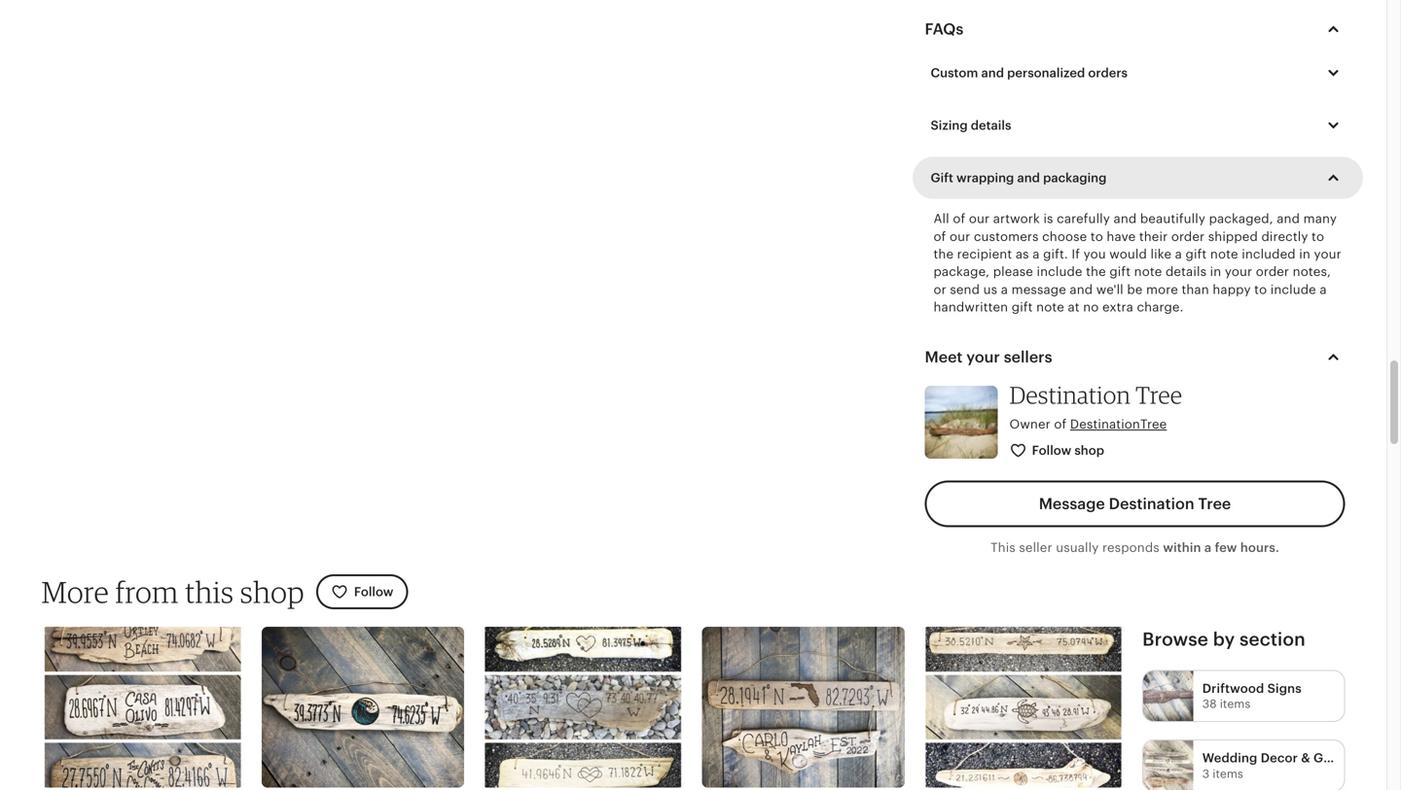 Task type: vqa. For each thing, say whether or not it's contained in the screenshot.
fit
no



Task type: locate. For each thing, give the bounding box(es) containing it.
see more listings in the driftwood signs section image
[[1143, 672, 1194, 722]]

1 horizontal spatial the
[[1086, 265, 1106, 279]]

charge.
[[1137, 300, 1184, 315]]

details up than
[[1166, 265, 1207, 279]]

beautifully
[[1140, 212, 1205, 226]]

your right meet
[[966, 349, 1000, 366]]

items
[[1220, 698, 1250, 711], [1213, 768, 1243, 781]]

like
[[1150, 247, 1172, 262]]

send
[[950, 283, 980, 297]]

be
[[1127, 283, 1143, 297]]

destination up the owner
[[1009, 381, 1131, 409]]

0 horizontal spatial details
[[971, 118, 1011, 133]]

1 horizontal spatial follow
[[1032, 444, 1071, 458]]

0 vertical spatial details
[[971, 118, 1011, 133]]

2 vertical spatial your
[[966, 349, 1000, 366]]

shop
[[1074, 444, 1104, 458], [240, 574, 304, 610]]

1 vertical spatial note
[[1134, 265, 1162, 279]]

38
[[1202, 698, 1217, 711]]

of right all
[[953, 212, 965, 226]]

0 vertical spatial tree
[[1136, 381, 1182, 409]]

0 vertical spatial destination
[[1009, 381, 1131, 409]]

your up happy
[[1225, 265, 1252, 279]]

order down beautifully
[[1171, 229, 1205, 244]]

a right like
[[1175, 247, 1182, 262]]

faqs button
[[907, 6, 1363, 53]]

faqs
[[925, 21, 964, 38]]

details
[[971, 118, 1011, 133], [1166, 265, 1207, 279]]

0 vertical spatial gift
[[1186, 247, 1207, 262]]

destination
[[1009, 381, 1131, 409], [1109, 496, 1194, 513]]

1 horizontal spatial tree
[[1198, 496, 1231, 513]]

0 horizontal spatial your
[[966, 349, 1000, 366]]

2 vertical spatial note
[[1036, 300, 1064, 315]]

decor
[[1261, 752, 1298, 766]]

1 vertical spatial items
[[1213, 768, 1243, 781]]

items down the driftwood
[[1220, 698, 1250, 711]]

a right the us
[[1001, 283, 1008, 297]]

our up the customers
[[969, 212, 990, 226]]

your
[[1314, 247, 1341, 262], [1225, 265, 1252, 279], [966, 349, 1000, 366]]

0 horizontal spatial in
[[1210, 265, 1221, 279]]

0 vertical spatial items
[[1220, 698, 1250, 711]]

and inside dropdown button
[[981, 66, 1004, 80]]

follow inside button
[[1032, 444, 1071, 458]]

0 vertical spatial in
[[1299, 247, 1310, 262]]

0 vertical spatial shop
[[1074, 444, 1104, 458]]

directly
[[1261, 229, 1308, 244]]

destination tree owner of destinationtree
[[1009, 381, 1182, 432]]

1 horizontal spatial details
[[1166, 265, 1207, 279]]

gift down would on the right
[[1109, 265, 1131, 279]]

seashore coastal driftwood sign | sea turtle starfish sand dollar seashell ocean lake beachy latitude longitude coordinates christmas gift image
[[922, 627, 1125, 788]]

note down message
[[1036, 300, 1064, 315]]

0 horizontal spatial note
[[1036, 300, 1064, 315]]

your up notes,
[[1314, 247, 1341, 262]]

1 vertical spatial order
[[1256, 265, 1289, 279]]

1 vertical spatial your
[[1225, 265, 1252, 279]]

in up happy
[[1210, 265, 1221, 279]]

message
[[1011, 283, 1066, 297]]

1 vertical spatial destination
[[1109, 496, 1194, 513]]

items inside driftwood signs 38 items
[[1220, 698, 1250, 711]]

include down notes,
[[1270, 283, 1316, 297]]

in
[[1299, 247, 1310, 262], [1210, 265, 1221, 279]]

and
[[981, 66, 1004, 80], [1017, 171, 1040, 185], [1114, 212, 1137, 226], [1277, 212, 1300, 226], [1070, 283, 1093, 297]]

section
[[1240, 630, 1306, 650]]

the
[[934, 247, 954, 262], [1086, 265, 1106, 279]]

1 horizontal spatial shop
[[1074, 444, 1104, 458]]

tree up few at bottom right
[[1198, 496, 1231, 513]]

0 vertical spatial your
[[1314, 247, 1341, 262]]

2 horizontal spatial gift
[[1186, 247, 1207, 262]]

0 horizontal spatial order
[[1171, 229, 1205, 244]]

0 horizontal spatial follow
[[354, 585, 393, 600]]

gift
[[931, 171, 953, 185]]

notes,
[[1293, 265, 1331, 279]]

if
[[1072, 247, 1080, 262]]

to right happy
[[1254, 283, 1267, 297]]

order
[[1171, 229, 1205, 244], [1256, 265, 1289, 279]]

1 horizontal spatial gift
[[1109, 265, 1131, 279]]

and right custom
[[981, 66, 1004, 80]]

tree up destinationtree
[[1136, 381, 1182, 409]]

0 horizontal spatial shop
[[240, 574, 304, 610]]

note down like
[[1134, 265, 1162, 279]]

please
[[993, 265, 1033, 279]]

of down all
[[934, 229, 946, 244]]

0 horizontal spatial of
[[934, 229, 946, 244]]

destination up this seller usually responds within a few hours.
[[1109, 496, 1194, 513]]

meet
[[925, 349, 963, 366]]

gift wrapping and packaging
[[931, 171, 1107, 185]]

follow shop
[[1032, 444, 1104, 458]]

0 vertical spatial note
[[1210, 247, 1238, 262]]

to down many
[[1312, 229, 1324, 244]]

0 horizontal spatial include
[[1037, 265, 1082, 279]]

our
[[969, 212, 990, 226], [950, 229, 970, 244]]

browse
[[1142, 630, 1208, 650]]

gift
[[1186, 247, 1207, 262], [1109, 265, 1131, 279], [1012, 300, 1033, 315]]

details right sizing
[[971, 118, 1011, 133]]

a left few at bottom right
[[1204, 541, 1212, 556]]

you
[[1083, 247, 1106, 262]]

0 horizontal spatial the
[[934, 247, 954, 262]]

of up follow shop button
[[1054, 417, 1067, 432]]

usually
[[1056, 541, 1099, 556]]

include
[[1037, 265, 1082, 279], [1270, 283, 1316, 297]]

many
[[1303, 212, 1337, 226]]

0 horizontal spatial tree
[[1136, 381, 1182, 409]]

carefully
[[1057, 212, 1110, 226]]

message destination tree
[[1039, 496, 1231, 513]]

no
[[1083, 300, 1099, 315]]

2 vertical spatial of
[[1054, 417, 1067, 432]]

destinationtree link
[[1070, 417, 1167, 432]]

0 vertical spatial of
[[953, 212, 965, 226]]

1 vertical spatial follow
[[354, 585, 393, 600]]

wedding decor & gifts 3 items
[[1202, 752, 1343, 781]]

in up notes,
[[1299, 247, 1310, 262]]

and inside 'dropdown button'
[[1017, 171, 1040, 185]]

note down shipped
[[1210, 247, 1238, 262]]

1 horizontal spatial include
[[1270, 283, 1316, 297]]

order down included
[[1256, 265, 1289, 279]]

our up the recipient
[[950, 229, 970, 244]]

to
[[1090, 229, 1103, 244], [1312, 229, 1324, 244], [1254, 283, 1267, 297]]

items down wedding
[[1213, 768, 1243, 781]]

gifts
[[1313, 752, 1343, 766]]

0 vertical spatial order
[[1171, 229, 1205, 244]]

gift right like
[[1186, 247, 1207, 262]]

1 horizontal spatial in
[[1299, 247, 1310, 262]]

included
[[1242, 247, 1296, 262]]

2 vertical spatial gift
[[1012, 300, 1033, 315]]

a down notes,
[[1320, 283, 1327, 297]]

destinationtree
[[1070, 417, 1167, 432]]

tree
[[1136, 381, 1182, 409], [1198, 496, 1231, 513]]

0 vertical spatial follow
[[1032, 444, 1071, 458]]

1 vertical spatial in
[[1210, 265, 1221, 279]]

shop down destinationtree
[[1074, 444, 1104, 458]]

and up artwork
[[1017, 171, 1040, 185]]

1 vertical spatial include
[[1270, 283, 1316, 297]]

1 horizontal spatial order
[[1256, 265, 1289, 279]]

include down gift.
[[1037, 265, 1082, 279]]

shop right this
[[240, 574, 304, 610]]

within
[[1163, 541, 1201, 556]]

all
[[934, 212, 949, 226]]

shop inside button
[[1074, 444, 1104, 458]]

note
[[1210, 247, 1238, 262], [1134, 265, 1162, 279], [1036, 300, 1064, 315]]

2 horizontal spatial of
[[1054, 417, 1067, 432]]

gift down message
[[1012, 300, 1033, 315]]

gift wrapping and packaging button
[[916, 158, 1360, 199]]

follow inside button
[[354, 585, 393, 600]]

at
[[1068, 300, 1080, 315]]

to up you
[[1090, 229, 1103, 244]]

follow
[[1032, 444, 1071, 458], [354, 585, 393, 600]]

1 vertical spatial details
[[1166, 265, 1207, 279]]

1 vertical spatial tree
[[1198, 496, 1231, 513]]

destination tree image
[[925, 386, 998, 459]]

the up package,
[[934, 247, 954, 262]]

the down you
[[1086, 265, 1106, 279]]

we'll
[[1096, 283, 1124, 297]]

your inside dropdown button
[[966, 349, 1000, 366]]

recipient
[[957, 247, 1012, 262]]

of inside destination tree owner of destinationtree
[[1054, 417, 1067, 432]]

owner
[[1009, 417, 1051, 432]]

their
[[1139, 229, 1168, 244]]



Task type: describe. For each thing, give the bounding box(es) containing it.
packaging
[[1043, 171, 1107, 185]]

1 horizontal spatial of
[[953, 212, 965, 226]]

follow shop button
[[995, 433, 1121, 470]]

is
[[1043, 212, 1053, 226]]

follow for follow shop
[[1032, 444, 1071, 458]]

this seller usually responds within a few hours.
[[991, 541, 1279, 556]]

1 vertical spatial shop
[[240, 574, 304, 610]]

0 vertical spatial include
[[1037, 265, 1082, 279]]

1 vertical spatial our
[[950, 229, 970, 244]]

wrapping
[[956, 171, 1014, 185]]

than
[[1182, 283, 1209, 297]]

and up directly
[[1277, 212, 1300, 226]]

from
[[115, 574, 179, 610]]

1 horizontal spatial note
[[1134, 265, 1162, 279]]

and up 'have'
[[1114, 212, 1137, 226]]

custom and personalized orders button
[[916, 53, 1360, 94]]

follow for follow
[[354, 585, 393, 600]]

tree inside destination tree owner of destinationtree
[[1136, 381, 1182, 409]]

see more listings in the wedding decor & gifts section image
[[1143, 742, 1194, 791]]

driftwood
[[1202, 682, 1264, 697]]

items inside the wedding decor & gifts 3 items
[[1213, 768, 1243, 781]]

few
[[1215, 541, 1237, 556]]

or
[[934, 283, 946, 297]]

driftwood signs 38 items
[[1202, 682, 1302, 711]]

custom coordinate sign state outline, family established personalized driftwood, longitude latitude sign, beach decor housewarming wedding image
[[702, 627, 905, 788]]

hours.
[[1240, 541, 1279, 556]]

custom
[[931, 66, 978, 80]]

custom and personalized orders
[[931, 66, 1128, 80]]

seller
[[1019, 541, 1052, 556]]

1 vertical spatial gift
[[1109, 265, 1131, 279]]

this
[[185, 574, 234, 610]]

personalized christmas gift driftwood sign custom text and coordinates longitude latitude housewarming new home wedding coastal beach decor image
[[41, 627, 244, 788]]

responds
[[1102, 541, 1160, 556]]

1 horizontal spatial your
[[1225, 265, 1252, 279]]

&
[[1301, 752, 1310, 766]]

more
[[41, 574, 109, 610]]

0 horizontal spatial gift
[[1012, 300, 1033, 315]]

this
[[991, 541, 1016, 556]]

customers
[[974, 229, 1039, 244]]

meet your sellers button
[[907, 334, 1363, 381]]

2 horizontal spatial to
[[1312, 229, 1324, 244]]

destination inside destination tree owner of destinationtree
[[1009, 381, 1131, 409]]

artwork
[[993, 212, 1040, 226]]

as
[[1016, 247, 1029, 262]]

us
[[983, 283, 997, 297]]

destination inside button
[[1109, 496, 1194, 513]]

signs
[[1267, 682, 1302, 697]]

tree inside button
[[1198, 496, 1231, 513]]

extra
[[1102, 300, 1133, 315]]

sizing details
[[931, 118, 1011, 133]]

1 vertical spatial of
[[934, 229, 946, 244]]

more
[[1146, 283, 1178, 297]]

shipped
[[1208, 229, 1258, 244]]

3
[[1202, 768, 1209, 781]]

message destination tree button
[[925, 481, 1345, 528]]

personalized
[[1007, 66, 1085, 80]]

sellers
[[1004, 349, 1052, 366]]

1 horizontal spatial to
[[1254, 283, 1267, 297]]

1 vertical spatial the
[[1086, 265, 1106, 279]]

happy
[[1213, 283, 1251, 297]]

handwritten
[[934, 300, 1008, 315]]

details inside all of our artwork is carefully and beautifully packaged, and many of our customers choose to have their order shipped directly to the recipient as a gift. if you would like a gift note included in your package, please include the gift note details in your order notes, or send us a message and we'll be more than happy to include a handwritten gift note at no extra charge.
[[1166, 265, 1207, 279]]

orders
[[1088, 66, 1128, 80]]

and up at
[[1070, 283, 1093, 297]]

meet your sellers
[[925, 349, 1052, 366]]

by
[[1213, 630, 1235, 650]]

browse by section
[[1142, 630, 1306, 650]]

2 horizontal spatial note
[[1210, 247, 1238, 262]]

0 horizontal spatial to
[[1090, 229, 1103, 244]]

0 vertical spatial the
[[934, 247, 954, 262]]

message
[[1039, 496, 1105, 513]]

more from this shop
[[41, 574, 304, 610]]

choose
[[1042, 229, 1087, 244]]

2 horizontal spatial your
[[1314, 247, 1341, 262]]

gift.
[[1043, 247, 1068, 262]]

sizing details button
[[916, 105, 1360, 146]]

package,
[[934, 265, 990, 279]]

0 vertical spatial our
[[969, 212, 990, 226]]

a right as
[[1032, 247, 1040, 262]]

wedding
[[1202, 752, 1257, 766]]

personalized driftwood coordinate heart sign, where we met, engaged, married, fell in love beach longitude latitude custom wedding gift image
[[482, 627, 684, 788]]

all of our artwork is carefully and beautifully packaged, and many of our customers choose to have their order shipped directly to the recipient as a gift. if you would like a gift note included in your package, please include the gift note details in your order notes, or send us a message and we'll be more than happy to include a handwritten gift note at no extra charge.
[[934, 212, 1341, 315]]

follow button
[[316, 575, 408, 610]]

would
[[1109, 247, 1147, 262]]

packaged,
[[1209, 212, 1273, 226]]

ocean wave coastal driftwood sign | surf gift turtle starfish sand dollar seashell beachy latitude longitude coordinates christmas gift image
[[262, 627, 464, 788]]

details inside dropdown button
[[971, 118, 1011, 133]]

sizing
[[931, 118, 968, 133]]

have
[[1107, 229, 1136, 244]]



